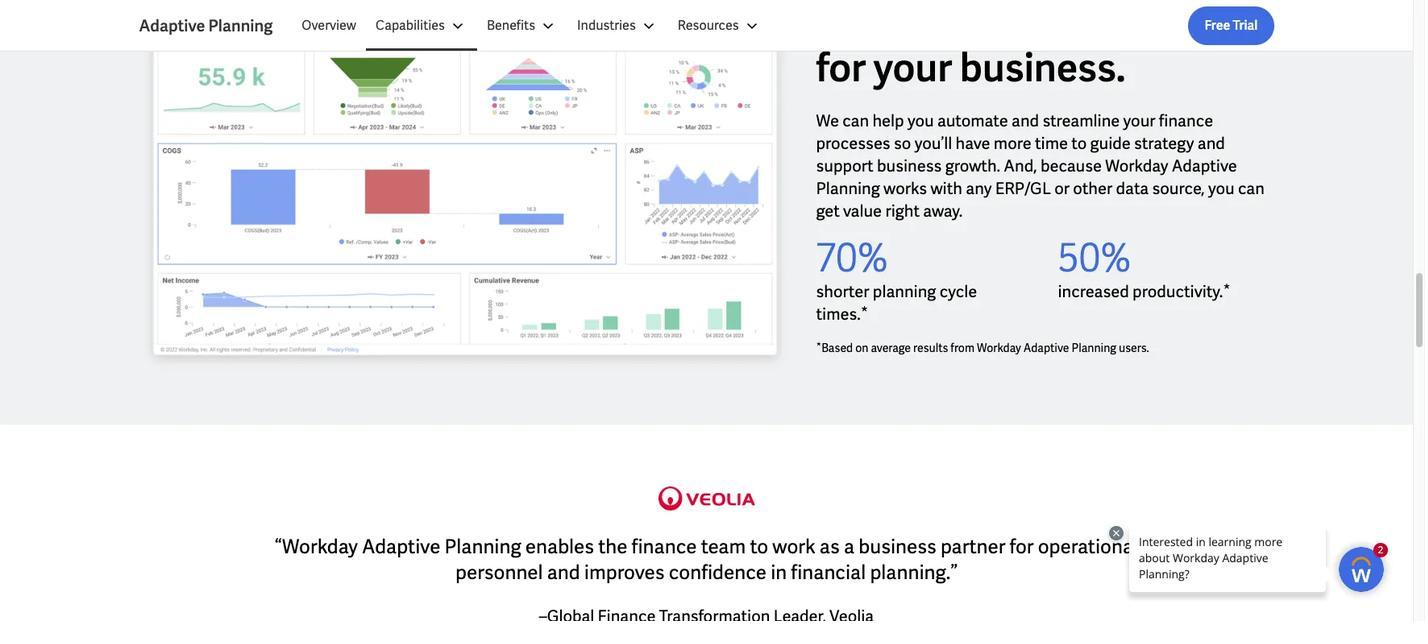 Task type: describe. For each thing, give the bounding box(es) containing it.
results
[[913, 341, 948, 356]]

get
[[816, 201, 840, 222]]

on
[[855, 341, 869, 356]]

benefits button
[[477, 6, 568, 45]]

free trial
[[1205, 17, 1258, 34]]

as
[[820, 535, 840, 560]]

in
[[771, 560, 787, 585]]

what
[[890, 0, 978, 3]]

industries
[[577, 17, 636, 34]]

adaptive inside the 'see what workday adaptive planning can do for your business.'
[[816, 0, 975, 48]]

1 vertical spatial can
[[843, 111, 869, 132]]

right
[[885, 201, 920, 222]]

from
[[951, 341, 975, 356]]

and inside '"workday adaptive planning enables the finance team to work as a business partner for operational personnel and improves confidence in financial planning."'
[[547, 560, 580, 585]]

workday adaptive planning revenue dashboard for enterprises. image
[[139, 0, 790, 373]]

capabilities
[[376, 17, 445, 34]]

users.
[[1119, 341, 1149, 356]]

resources button
[[668, 6, 771, 45]]

see
[[816, 0, 882, 3]]

the
[[598, 535, 628, 560]]

adaptive planning link
[[139, 15, 292, 37]]

adaptive inside we can help you automate and streamline your finance processes so you'll have more time to guide strategy and support business growth. and, because workday adaptive planning works with any erp/gl or other data source, you can get value right away.
[[1172, 156, 1237, 177]]

personnel
[[456, 560, 543, 585]]

processes
[[816, 133, 891, 154]]

operational
[[1038, 535, 1138, 560]]

2 vertical spatial workday
[[977, 341, 1021, 356]]

support
[[816, 156, 874, 177]]

"workday adaptive planning enables the finance team to work as a business partner for operational personnel and improves confidence in financial planning."
[[275, 535, 1138, 585]]

or
[[1055, 179, 1070, 200]]

see what workday adaptive planning can do for your business.
[[816, 0, 1261, 93]]

planning inside the 'see what workday adaptive planning can do for your business.'
[[983, 0, 1137, 48]]

2 horizontal spatial can
[[1238, 179, 1265, 200]]

improves
[[584, 560, 665, 585]]

for inside '"workday adaptive planning enables the finance team to work as a business partner for operational personnel and improves confidence in financial planning."'
[[1010, 535, 1034, 560]]

time
[[1035, 133, 1068, 154]]

adaptive planning
[[139, 15, 273, 36]]

capabilities button
[[366, 6, 477, 45]]

partner
[[941, 535, 1006, 560]]

streamline
[[1043, 111, 1120, 132]]

trial
[[1233, 17, 1258, 34]]

guide
[[1090, 133, 1131, 154]]

workday inside we can help you automate and streamline your finance processes so you'll have more time to guide strategy and support business growth. and, because workday adaptive planning works with any erp/gl or other data source, you can get value right away.
[[1105, 156, 1168, 177]]

team
[[701, 535, 746, 560]]

your inside we can help you automate and streamline your finance processes so you'll have more time to guide strategy and support business growth. and, because workday adaptive planning works with any erp/gl or other data source, you can get value right away.
[[1123, 111, 1156, 132]]

increased
[[1058, 282, 1129, 303]]

70% shorter planning cycle times.*
[[816, 233, 977, 325]]

more
[[994, 133, 1032, 154]]

overview
[[302, 17, 356, 34]]

finance inside '"workday adaptive planning enables the finance team to work as a business partner for operational personnel and improves confidence in financial planning."'
[[632, 535, 697, 560]]

*based on average results from workday adaptive planning users.
[[816, 341, 1149, 356]]

industries button
[[568, 6, 668, 45]]

1 horizontal spatial and
[[1012, 111, 1039, 132]]

other
[[1073, 179, 1113, 200]]

help
[[873, 111, 904, 132]]

to inside we can help you automate and streamline your finance processes so you'll have more time to guide strategy and support business growth. and, because workday adaptive planning works with any erp/gl or other data source, you can get value right away.
[[1072, 133, 1087, 154]]

planning."
[[870, 560, 958, 585]]

and,
[[1004, 156, 1037, 177]]

your inside the 'see what workday adaptive planning can do for your business.'
[[874, 43, 952, 93]]

finance inside we can help you automate and streamline your finance processes so you'll have more time to guide strategy and support business growth. and, because workday adaptive planning works with any erp/gl or other data source, you can get value right away.
[[1159, 111, 1213, 132]]

1 horizontal spatial you
[[1208, 179, 1235, 200]]



Task type: vqa. For each thing, say whether or not it's contained in the screenshot.
Enmax image
yes



Task type: locate. For each thing, give the bounding box(es) containing it.
you
[[908, 111, 934, 132], [1208, 179, 1235, 200]]

*based
[[816, 341, 853, 356]]

0 horizontal spatial can
[[843, 111, 869, 132]]

business.
[[960, 43, 1126, 93]]

your
[[874, 43, 952, 93], [1123, 111, 1156, 132]]

2 vertical spatial and
[[547, 560, 580, 585]]

70%
[[816, 233, 888, 283]]

shorter
[[816, 282, 869, 303]]

2 horizontal spatial and
[[1198, 133, 1225, 154]]

finance
[[1159, 111, 1213, 132], [632, 535, 697, 560]]

business inside we can help you automate and streamline your finance processes so you'll have more time to guide strategy and support business growth. and, because workday adaptive planning works with any erp/gl or other data source, you can get value right away.
[[877, 156, 942, 177]]

50% increased productivity.*
[[1058, 233, 1231, 303]]

1 vertical spatial you
[[1208, 179, 1235, 200]]

to
[[1072, 133, 1087, 154], [750, 535, 768, 560]]

2 vertical spatial can
[[1238, 179, 1265, 200]]

financial
[[791, 560, 866, 585]]

0 horizontal spatial your
[[874, 43, 952, 93]]

and down enables
[[547, 560, 580, 585]]

with
[[931, 179, 962, 200]]

value
[[843, 201, 882, 222]]

do
[[1216, 0, 1261, 48]]

for up we
[[816, 43, 866, 93]]

can up processes
[[843, 111, 869, 132]]

finance up improves
[[632, 535, 697, 560]]

0 vertical spatial workday
[[986, 0, 1140, 3]]

50%
[[1058, 233, 1131, 283]]

to inside '"workday adaptive planning enables the finance team to work as a business partner for operational personnel and improves confidence in financial planning."'
[[750, 535, 768, 560]]

resources
[[678, 17, 739, 34]]

1 vertical spatial finance
[[632, 535, 697, 560]]

work
[[772, 535, 816, 560]]

times.*
[[816, 304, 868, 325]]

0 horizontal spatial for
[[816, 43, 866, 93]]

works
[[884, 179, 927, 200]]

enmax image
[[658, 477, 755, 522]]

adaptive inside '"workday adaptive planning enables the finance team to work as a business partner for operational personnel and improves confidence in financial planning."'
[[362, 535, 440, 560]]

1 vertical spatial workday
[[1105, 156, 1168, 177]]

to down streamline
[[1072, 133, 1087, 154]]

business
[[877, 156, 942, 177], [859, 535, 937, 560]]

1 vertical spatial to
[[750, 535, 768, 560]]

we can help you automate and streamline your finance processes so you'll have more time to guide strategy and support business growth. and, because workday adaptive planning works with any erp/gl or other data source, you can get value right away.
[[816, 111, 1265, 222]]

1 vertical spatial your
[[1123, 111, 1156, 132]]

adaptive
[[816, 0, 975, 48], [139, 15, 205, 36], [1172, 156, 1237, 177], [1024, 341, 1069, 356], [362, 535, 440, 560]]

free
[[1205, 17, 1230, 34]]

planning inside we can help you automate and streamline your finance processes so you'll have more time to guide strategy and support business growth. and, because workday adaptive planning works with any erp/gl or other data source, you can get value right away.
[[816, 179, 880, 200]]

1 vertical spatial for
[[1010, 535, 1034, 560]]

1 horizontal spatial to
[[1072, 133, 1087, 154]]

can inside the 'see what workday adaptive planning can do for your business.'
[[1145, 0, 1209, 48]]

1 horizontal spatial can
[[1145, 0, 1209, 48]]

to left work
[[750, 535, 768, 560]]

for right partner
[[1010, 535, 1034, 560]]

any
[[966, 179, 992, 200]]

planning
[[983, 0, 1137, 48], [208, 15, 273, 36], [816, 179, 880, 200], [1072, 341, 1117, 356], [445, 535, 521, 560]]

growth.
[[945, 156, 1000, 177]]

0 vertical spatial for
[[816, 43, 866, 93]]

you up you'll
[[908, 111, 934, 132]]

0 horizontal spatial you
[[908, 111, 934, 132]]

a
[[844, 535, 855, 560]]

so
[[894, 133, 911, 154]]

menu
[[292, 6, 771, 45]]

away.
[[923, 201, 963, 222]]

0 vertical spatial your
[[874, 43, 952, 93]]

and up more on the right top
[[1012, 111, 1039, 132]]

average
[[871, 341, 911, 356]]

source,
[[1152, 179, 1205, 200]]

0 horizontal spatial and
[[547, 560, 580, 585]]

strategy
[[1134, 133, 1194, 154]]

can
[[1145, 0, 1209, 48], [843, 111, 869, 132], [1238, 179, 1265, 200]]

1 horizontal spatial finance
[[1159, 111, 1213, 132]]

your up strategy
[[1123, 111, 1156, 132]]

enables
[[525, 535, 594, 560]]

1 horizontal spatial your
[[1123, 111, 1156, 132]]

can left do
[[1145, 0, 1209, 48]]

menu containing overview
[[292, 6, 771, 45]]

for inside the 'see what workday adaptive planning can do for your business.'
[[816, 43, 866, 93]]

confidence
[[669, 560, 767, 585]]

0 horizontal spatial finance
[[632, 535, 697, 560]]

business up planning."
[[859, 535, 937, 560]]

you right source, on the right of page
[[1208, 179, 1235, 200]]

workday inside the 'see what workday adaptive planning can do for your business.'
[[986, 0, 1140, 3]]

automate
[[937, 111, 1008, 132]]

and
[[1012, 111, 1039, 132], [1198, 133, 1225, 154], [547, 560, 580, 585]]

0 vertical spatial business
[[877, 156, 942, 177]]

productivity.*
[[1133, 282, 1231, 303]]

for
[[816, 43, 866, 93], [1010, 535, 1034, 560]]

1 vertical spatial and
[[1198, 133, 1225, 154]]

workday
[[986, 0, 1140, 3], [1105, 156, 1168, 177], [977, 341, 1021, 356]]

have
[[956, 133, 990, 154]]

list
[[292, 6, 1274, 45]]

business up works
[[877, 156, 942, 177]]

your up the help
[[874, 43, 952, 93]]

data
[[1116, 179, 1149, 200]]

planning
[[873, 282, 936, 303]]

benefits
[[487, 17, 535, 34]]

1 vertical spatial business
[[859, 535, 937, 560]]

workday right the from on the bottom right of page
[[977, 341, 1021, 356]]

planning inside '"workday adaptive planning enables the finance team to work as a business partner for operational personnel and improves confidence in financial planning."'
[[445, 535, 521, 560]]

finance up strategy
[[1159, 111, 1213, 132]]

cycle
[[940, 282, 977, 303]]

erp/gl
[[995, 179, 1051, 200]]

because
[[1041, 156, 1102, 177]]

you'll
[[915, 133, 952, 154]]

0 vertical spatial finance
[[1159, 111, 1213, 132]]

we
[[816, 111, 839, 132]]

1 horizontal spatial for
[[1010, 535, 1034, 560]]

0 vertical spatial and
[[1012, 111, 1039, 132]]

"workday
[[275, 535, 358, 560]]

0 horizontal spatial to
[[750, 535, 768, 560]]

0 vertical spatial to
[[1072, 133, 1087, 154]]

can right source, on the right of page
[[1238, 179, 1265, 200]]

workday up data in the right top of the page
[[1105, 156, 1168, 177]]

business inside '"workday adaptive planning enables the finance team to work as a business partner for operational personnel and improves confidence in financial planning."'
[[859, 535, 937, 560]]

overview link
[[292, 6, 366, 45]]

list containing overview
[[292, 6, 1274, 45]]

0 vertical spatial can
[[1145, 0, 1209, 48]]

and right strategy
[[1198, 133, 1225, 154]]

0 vertical spatial you
[[908, 111, 934, 132]]

free trial link
[[1189, 6, 1274, 45]]

workday up business.
[[986, 0, 1140, 3]]



